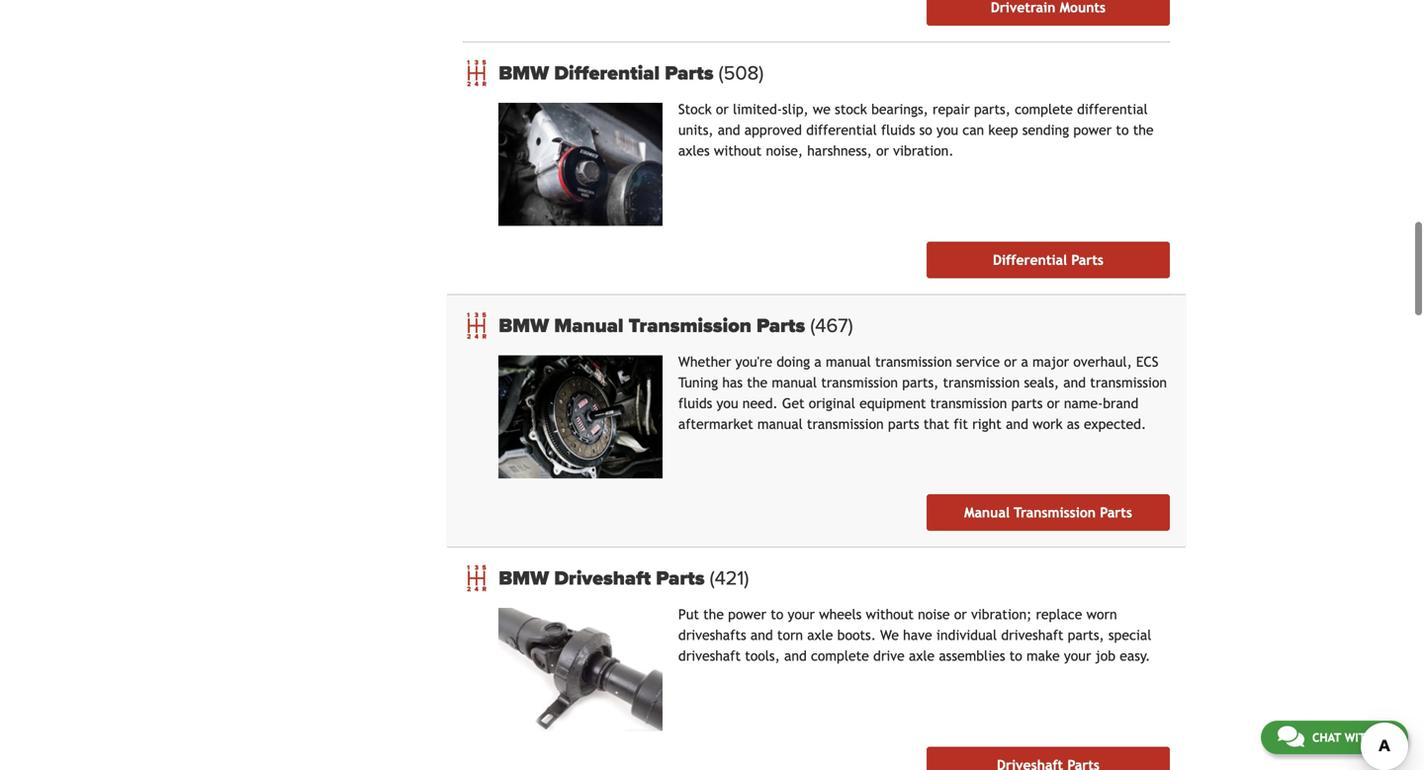 Task type: vqa. For each thing, say whether or not it's contained in the screenshot.
the rightmost differential
yes



Task type: describe. For each thing, give the bounding box(es) containing it.
stock or limited-slip, we stock bearings, repair parts, complete differential units, and approved differential fluids so you can keep sending power to the axles without noise, harshness, or vibration.
[[678, 101, 1154, 159]]

expected.
[[1084, 416, 1146, 432]]

bmw                                                                                    driveshaft parts link
[[499, 567, 1170, 590]]

whether you're doing a manual transmission service or a major overhaul, ecs tuning has the manual transmission parts, transmission seals, and transmission fluids you need. get original equipment transmission parts or name-brand aftermarket manual transmission parts that fit right and work as expected.
[[678, 354, 1167, 432]]

without inside put the power to your wheels without noise or vibration; replace worn driveshafts and torn axle boots. we have individual driveshaft parts, special driveshaft tools, and complete drive axle assemblies to make your job easy.
[[866, 607, 914, 622]]

worn
[[1086, 607, 1117, 622]]

assemblies
[[939, 648, 1005, 664]]

power inside stock or limited-slip, we stock bearings, repair parts, complete differential units, and approved differential fluids so you can keep sending power to the axles without noise, harshness, or vibration.
[[1073, 122, 1112, 138]]

0 horizontal spatial your
[[788, 607, 815, 622]]

manual transmission parts link
[[927, 494, 1170, 531]]

boots.
[[837, 627, 876, 643]]

stock
[[678, 101, 712, 117]]

differential parts
[[993, 252, 1104, 268]]

or right service on the top right of page
[[1004, 354, 1017, 370]]

brand
[[1103, 396, 1139, 411]]

2 vertical spatial manual
[[757, 416, 803, 432]]

that
[[924, 416, 949, 432]]

harshness,
[[807, 143, 872, 159]]

axles
[[678, 143, 710, 159]]

differential parts link
[[927, 242, 1170, 278]]

without inside stock or limited-slip, we stock bearings, repair parts, complete differential units, and approved differential fluids so you can keep sending power to the axles without noise, harshness, or vibration.
[[714, 143, 762, 159]]

vibration;
[[971, 607, 1032, 622]]

right
[[972, 416, 1002, 432]]

parts, inside stock or limited-slip, we stock bearings, repair parts, complete differential units, and approved differential fluids so you can keep sending power to the axles without noise, harshness, or vibration.
[[974, 101, 1011, 117]]

bearings,
[[871, 101, 928, 117]]

you're
[[735, 354, 772, 370]]

name-
[[1064, 396, 1103, 411]]

0 horizontal spatial parts
[[888, 416, 919, 432]]

0 horizontal spatial axle
[[807, 627, 833, 643]]

overhaul,
[[1073, 354, 1132, 370]]

get
[[782, 396, 805, 411]]

0 horizontal spatial manual
[[554, 314, 624, 338]]

comments image
[[1278, 725, 1304, 749]]

1 vertical spatial to
[[771, 607, 784, 622]]

doing
[[777, 354, 810, 370]]

2 a from the left
[[1021, 354, 1028, 370]]

special
[[1108, 627, 1151, 643]]

equipment
[[859, 396, 926, 411]]

individual
[[936, 627, 997, 643]]

power inside put the power to your wheels without noise or vibration; replace worn driveshafts and torn axle boots. we have individual driveshaft parts, special driveshaft tools, and complete drive axle assemblies to make your job easy.
[[728, 607, 766, 622]]

fluids inside stock or limited-slip, we stock bearings, repair parts, complete differential units, and approved differential fluids so you can keep sending power to the axles without noise, harshness, or vibration.
[[881, 122, 915, 138]]

approved
[[744, 122, 802, 138]]

tuning
[[678, 375, 718, 391]]

has
[[722, 375, 743, 391]]

sending
[[1022, 122, 1069, 138]]

manual transmission parts
[[964, 505, 1132, 521]]

and down torn
[[784, 648, 807, 664]]

work
[[1033, 416, 1063, 432]]

slip,
[[782, 101, 809, 117]]

the inside put the power to your wheels without noise or vibration; replace worn driveshafts and torn axle boots. we have individual driveshaft parts, special driveshaft tools, and complete drive axle assemblies to make your job easy.
[[703, 607, 724, 622]]

easy.
[[1120, 648, 1150, 664]]

transmission up fit
[[930, 396, 1007, 411]]

replace
[[1036, 607, 1082, 622]]

bmw for bmw                                                                                    differential parts
[[499, 61, 549, 85]]

torn
[[777, 627, 803, 643]]

aftermarket
[[678, 416, 753, 432]]

us
[[1377, 731, 1391, 745]]

stock
[[835, 101, 867, 117]]

put
[[678, 607, 699, 622]]

and up tools,
[[751, 627, 773, 643]]

tools,
[[745, 648, 780, 664]]

you inside stock or limited-slip, we stock bearings, repair parts, complete differential units, and approved differential fluids so you can keep sending power to the axles without noise, harshness, or vibration.
[[937, 122, 958, 138]]

transmission down service on the top right of page
[[943, 375, 1020, 391]]

1 vertical spatial manual
[[772, 375, 817, 391]]

0 vertical spatial driveshaft
[[1001, 627, 1064, 643]]

complete inside put the power to your wheels without noise or vibration; replace worn driveshafts and torn axle boots. we have individual driveshaft parts, special driveshaft tools, and complete drive axle assemblies to make your job easy.
[[811, 648, 869, 664]]

the inside stock or limited-slip, we stock bearings, repair parts, complete differential units, and approved differential fluids so you can keep sending power to the axles without noise, harshness, or vibration.
[[1133, 122, 1154, 138]]

driveshaft
[[554, 567, 651, 590]]

have
[[903, 627, 932, 643]]



Task type: locate. For each thing, give the bounding box(es) containing it.
job
[[1095, 648, 1116, 664]]

1 vertical spatial bmw
[[499, 314, 549, 338]]

2 vertical spatial to
[[1009, 648, 1022, 664]]

the right sending
[[1133, 122, 1154, 138]]

fit
[[954, 416, 968, 432]]

0 horizontal spatial the
[[703, 607, 724, 622]]

driveshaft up make
[[1001, 627, 1064, 643]]

driveshafts
[[678, 627, 746, 643]]

make
[[1027, 648, 1060, 664]]

bmw                                                                                    manual transmission parts link
[[499, 314, 1170, 338]]

fluids down "tuning"
[[678, 396, 712, 411]]

0 horizontal spatial parts,
[[902, 375, 939, 391]]

as
[[1067, 416, 1080, 432]]

differential
[[554, 61, 660, 85], [993, 252, 1067, 268]]

1 a from the left
[[814, 354, 822, 370]]

1 vertical spatial the
[[747, 375, 768, 391]]

1 horizontal spatial differential
[[993, 252, 1067, 268]]

wheels
[[819, 607, 862, 622]]

1 bmw from the top
[[499, 61, 549, 85]]

0 vertical spatial without
[[714, 143, 762, 159]]

parts
[[665, 61, 714, 85], [1071, 252, 1104, 268], [757, 314, 805, 338], [1100, 505, 1132, 521], [656, 567, 705, 590]]

complete up sending
[[1015, 101, 1073, 117]]

whether
[[678, 354, 731, 370]]

major
[[1033, 354, 1069, 370]]

your
[[788, 607, 815, 622], [1064, 648, 1091, 664]]

fluids inside the whether you're doing a manual transmission service or a major overhaul, ecs tuning has the manual transmission parts, transmission seals, and transmission fluids you need. get original equipment transmission parts or name-brand aftermarket manual transmission parts that fit right and work as expected.
[[678, 396, 712, 411]]

0 vertical spatial manual
[[826, 354, 871, 370]]

limited-
[[733, 101, 782, 117]]

to left make
[[1009, 648, 1022, 664]]

parts,
[[974, 101, 1011, 117], [902, 375, 939, 391], [1068, 627, 1104, 643]]

0 vertical spatial parts
[[1011, 396, 1043, 411]]

1 horizontal spatial to
[[1009, 648, 1022, 664]]

0 vertical spatial power
[[1073, 122, 1112, 138]]

1 vertical spatial your
[[1064, 648, 1091, 664]]

and inside stock or limited-slip, we stock bearings, repair parts, complete differential units, and approved differential fluids so you can keep sending power to the axles without noise, harshness, or vibration.
[[718, 122, 740, 138]]

parts, inside the whether you're doing a manual transmission service or a major overhaul, ecs tuning has the manual transmission parts, transmission seals, and transmission fluids you need. get original equipment transmission parts or name-brand aftermarket manual transmission parts that fit right and work as expected.
[[902, 375, 939, 391]]

complete inside stock or limited-slip, we stock bearings, repair parts, complete differential units, and approved differential fluids so you can keep sending power to the axles without noise, harshness, or vibration.
[[1015, 101, 1073, 117]]

to up torn
[[771, 607, 784, 622]]

or up the work
[[1047, 396, 1060, 411]]

noise
[[918, 607, 950, 622]]

with
[[1345, 731, 1374, 745]]

you
[[937, 122, 958, 138], [717, 396, 738, 411]]

manual down the bmw                                                                                    manual transmission parts link
[[826, 354, 871, 370]]

vibration.
[[893, 143, 954, 159]]

without down the "approved"
[[714, 143, 762, 159]]

a
[[814, 354, 822, 370], [1021, 354, 1028, 370]]

0 horizontal spatial differential
[[554, 61, 660, 85]]

1 vertical spatial parts,
[[902, 375, 939, 391]]

1 horizontal spatial transmission
[[1014, 505, 1096, 521]]

transmission up 'whether'
[[629, 314, 751, 338]]

or inside put the power to your wheels without noise or vibration; replace worn driveshafts and torn axle boots. we have individual driveshaft parts, special driveshaft tools, and complete drive axle assemblies to make your job easy.
[[954, 607, 967, 622]]

1 horizontal spatial parts
[[1011, 396, 1043, 411]]

1 vertical spatial complete
[[811, 648, 869, 664]]

1 horizontal spatial your
[[1064, 648, 1091, 664]]

0 vertical spatial your
[[788, 607, 815, 622]]

0 horizontal spatial without
[[714, 143, 762, 159]]

or
[[716, 101, 729, 117], [876, 143, 889, 159], [1004, 354, 1017, 370], [1047, 396, 1060, 411], [954, 607, 967, 622]]

transmission up brand
[[1090, 375, 1167, 391]]

ecs
[[1136, 354, 1159, 370]]

or left vibration.
[[876, 143, 889, 159]]

and
[[718, 122, 740, 138], [1063, 375, 1086, 391], [1006, 416, 1028, 432], [751, 627, 773, 643], [784, 648, 807, 664]]

bmw                                                                                    differential parts
[[499, 61, 719, 85]]

power up driveshafts
[[728, 607, 766, 622]]

1 horizontal spatial a
[[1021, 354, 1028, 370]]

2 horizontal spatial parts,
[[1068, 627, 1104, 643]]

parts for bmw                                                                                    driveshaft parts
[[656, 567, 705, 590]]

0 vertical spatial transmission
[[629, 314, 751, 338]]

your up torn
[[788, 607, 815, 622]]

differential parts thumbnail image image
[[499, 103, 662, 226]]

differential
[[1077, 101, 1148, 117], [806, 122, 877, 138]]

0 horizontal spatial you
[[717, 396, 738, 411]]

axle down wheels
[[807, 627, 833, 643]]

bmw                                                                                    driveshaft parts
[[499, 567, 710, 590]]

1 vertical spatial transmission
[[1014, 505, 1096, 521]]

1 vertical spatial parts
[[888, 416, 919, 432]]

1 horizontal spatial parts,
[[974, 101, 1011, 117]]

0 vertical spatial complete
[[1015, 101, 1073, 117]]

bmw                                                                                    manual transmission parts
[[499, 314, 810, 338]]

driveshaft down driveshafts
[[678, 648, 741, 664]]

without
[[714, 143, 762, 159], [866, 607, 914, 622]]

complete
[[1015, 101, 1073, 117], [811, 648, 869, 664]]

parts for manual transmission parts
[[1100, 505, 1132, 521]]

need.
[[743, 396, 778, 411]]

chat
[[1312, 731, 1341, 745]]

parts, down the worn
[[1068, 627, 1104, 643]]

parts for bmw                                                                                    differential parts
[[665, 61, 714, 85]]

0 horizontal spatial transmission
[[629, 314, 751, 338]]

transmission
[[875, 354, 952, 370], [821, 375, 898, 391], [943, 375, 1020, 391], [1090, 375, 1167, 391], [930, 396, 1007, 411], [807, 416, 884, 432]]

1 vertical spatial manual
[[964, 505, 1010, 521]]

1 horizontal spatial you
[[937, 122, 958, 138]]

parts down equipment
[[888, 416, 919, 432]]

2 bmw from the top
[[499, 314, 549, 338]]

original
[[809, 396, 855, 411]]

power right sending
[[1073, 122, 1112, 138]]

0 vertical spatial fluids
[[881, 122, 915, 138]]

transmission
[[629, 314, 751, 338], [1014, 505, 1096, 521]]

and right units,
[[718, 122, 740, 138]]

0 vertical spatial bmw
[[499, 61, 549, 85]]

1 vertical spatial fluids
[[678, 396, 712, 411]]

to inside stock or limited-slip, we stock bearings, repair parts, complete differential units, and approved differential fluids so you can keep sending power to the axles without noise, harshness, or vibration.
[[1116, 122, 1129, 138]]

0 horizontal spatial a
[[814, 354, 822, 370]]

manual
[[554, 314, 624, 338], [964, 505, 1010, 521]]

you down has
[[717, 396, 738, 411]]

bmw for bmw                                                                                    driveshaft parts
[[499, 567, 549, 590]]

0 vertical spatial differential
[[1077, 101, 1148, 117]]

a right doing
[[814, 354, 822, 370]]

axle down the have
[[909, 648, 935, 664]]

we
[[880, 627, 899, 643]]

transmission up original
[[821, 375, 898, 391]]

keep
[[988, 122, 1018, 138]]

1 horizontal spatial without
[[866, 607, 914, 622]]

without up we
[[866, 607, 914, 622]]

1 horizontal spatial driveshaft
[[1001, 627, 1064, 643]]

parts
[[1011, 396, 1043, 411], [888, 416, 919, 432]]

chat with us link
[[1261, 721, 1408, 755]]

parts, inside put the power to your wheels without noise or vibration; replace worn driveshafts and torn axle boots. we have individual driveshaft parts, special driveshaft tools, and complete drive axle assemblies to make your job easy.
[[1068, 627, 1104, 643]]

manual down get
[[757, 416, 803, 432]]

0 horizontal spatial differential
[[806, 122, 877, 138]]

0 vertical spatial the
[[1133, 122, 1154, 138]]

1 vertical spatial driveshaft
[[678, 648, 741, 664]]

put the power to your wheels without noise or vibration; replace worn driveshafts and torn axle boots. we have individual driveshaft parts, special driveshaft tools, and complete drive axle assemblies to make your job easy.
[[678, 607, 1151, 664]]

the up driveshafts
[[703, 607, 724, 622]]

1 horizontal spatial differential
[[1077, 101, 1148, 117]]

so
[[919, 122, 932, 138]]

repair
[[933, 101, 970, 117]]

manual down right
[[964, 505, 1010, 521]]

or right stock
[[716, 101, 729, 117]]

1 vertical spatial power
[[728, 607, 766, 622]]

0 vertical spatial parts,
[[974, 101, 1011, 117]]

1 vertical spatial differential
[[806, 122, 877, 138]]

0 horizontal spatial fluids
[[678, 396, 712, 411]]

and up name-
[[1063, 375, 1086, 391]]

drive
[[873, 648, 905, 664]]

0 vertical spatial manual
[[554, 314, 624, 338]]

to
[[1116, 122, 1129, 138], [771, 607, 784, 622], [1009, 648, 1022, 664]]

fluids
[[881, 122, 915, 138], [678, 396, 712, 411]]

2 vertical spatial the
[[703, 607, 724, 622]]

parts down seals,
[[1011, 396, 1043, 411]]

0 horizontal spatial to
[[771, 607, 784, 622]]

axle
[[807, 627, 833, 643], [909, 648, 935, 664]]

1 horizontal spatial the
[[747, 375, 768, 391]]

0 vertical spatial axle
[[807, 627, 833, 643]]

complete down "boots."
[[811, 648, 869, 664]]

0 horizontal spatial power
[[728, 607, 766, 622]]

manual transmission parts thumbnail image image
[[499, 356, 662, 479]]

you down repair
[[937, 122, 958, 138]]

3 bmw from the top
[[499, 567, 549, 590]]

driveshaft parts thumbnail image image
[[499, 608, 662, 731]]

the up "need."
[[747, 375, 768, 391]]

power
[[1073, 122, 1112, 138], [728, 607, 766, 622]]

parts, up keep
[[974, 101, 1011, 117]]

0 horizontal spatial driveshaft
[[678, 648, 741, 664]]

we
[[813, 101, 831, 117]]

2 horizontal spatial the
[[1133, 122, 1154, 138]]

can
[[963, 122, 984, 138]]

1 vertical spatial without
[[866, 607, 914, 622]]

bmw for bmw                                                                                    manual transmission parts
[[499, 314, 549, 338]]

0 vertical spatial differential
[[554, 61, 660, 85]]

fluids down bearings,
[[881, 122, 915, 138]]

1 vertical spatial differential
[[993, 252, 1067, 268]]

0 horizontal spatial complete
[[811, 648, 869, 664]]

1 horizontal spatial power
[[1073, 122, 1112, 138]]

and right right
[[1006, 416, 1028, 432]]

bmw
[[499, 61, 549, 85], [499, 314, 549, 338], [499, 567, 549, 590]]

manual up the manual transmission parts thumbnail image
[[554, 314, 624, 338]]

2 vertical spatial parts,
[[1068, 627, 1104, 643]]

units,
[[678, 122, 714, 138]]

to right sending
[[1116, 122, 1129, 138]]

parts, up equipment
[[902, 375, 939, 391]]

1 horizontal spatial axle
[[909, 648, 935, 664]]

a left major
[[1021, 354, 1028, 370]]

1 horizontal spatial fluids
[[881, 122, 915, 138]]

manual up get
[[772, 375, 817, 391]]

transmission down original
[[807, 416, 884, 432]]

noise,
[[766, 143, 803, 159]]

manual
[[826, 354, 871, 370], [772, 375, 817, 391], [757, 416, 803, 432]]

1 horizontal spatial manual
[[964, 505, 1010, 521]]

seals,
[[1024, 375, 1059, 391]]

2 horizontal spatial to
[[1116, 122, 1129, 138]]

your left 'job'
[[1064, 648, 1091, 664]]

bmw                                                                                    differential parts link
[[499, 61, 1170, 85]]

1 horizontal spatial complete
[[1015, 101, 1073, 117]]

1 vertical spatial you
[[717, 396, 738, 411]]

or up individual
[[954, 607, 967, 622]]

1 vertical spatial axle
[[909, 648, 935, 664]]

the inside the whether you're doing a manual transmission service or a major overhaul, ecs tuning has the manual transmission parts, transmission seals, and transmission fluids you need. get original equipment transmission parts or name-brand aftermarket manual transmission parts that fit right and work as expected.
[[747, 375, 768, 391]]

driveshaft
[[1001, 627, 1064, 643], [678, 648, 741, 664]]

chat with us
[[1312, 731, 1391, 745]]

transmission down the work
[[1014, 505, 1096, 521]]

you inside the whether you're doing a manual transmission service or a major overhaul, ecs tuning has the manual transmission parts, transmission seals, and transmission fluids you need. get original equipment transmission parts or name-brand aftermarket manual transmission parts that fit right and work as expected.
[[717, 396, 738, 411]]

0 vertical spatial to
[[1116, 122, 1129, 138]]

service
[[956, 354, 1000, 370]]

transmission up equipment
[[875, 354, 952, 370]]

2 vertical spatial bmw
[[499, 567, 549, 590]]

0 vertical spatial you
[[937, 122, 958, 138]]



